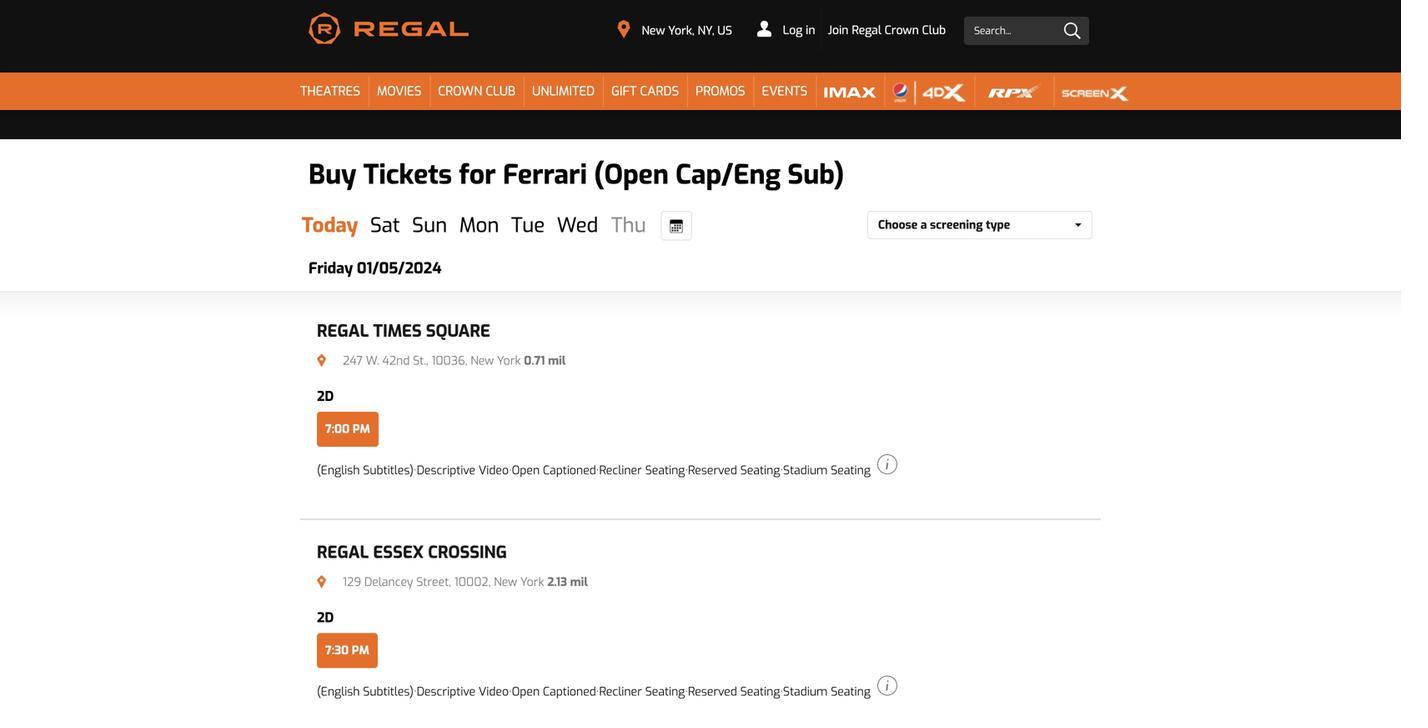 Task type: locate. For each thing, give the bounding box(es) containing it.
1 stadium element from the top
[[783, 463, 871, 479]]

movies link
[[369, 73, 430, 110]]

1 horizontal spatial crown
[[885, 23, 919, 38]]

showing in:
[[309, 55, 371, 71]]

)
[[410, 463, 414, 479], [410, 685, 414, 700]]

oc element
[[512, 463, 596, 479], [512, 685, 596, 700]]

ny,
[[698, 23, 715, 38]]

7:30
[[325, 643, 349, 659]]

log
[[783, 23, 803, 38]]

2 vertical spatial regal
[[317, 542, 369, 564]]

showtime details image for regal essex crossing
[[878, 676, 898, 696]]

recliner element for regal times square
[[599, 463, 685, 479]]

2 sub-titled element from the top
[[321, 685, 410, 700]]

york,
[[669, 23, 695, 38]]

0 vertical spatial screening type: 2d element
[[317, 388, 334, 405]]

crown right join
[[885, 23, 919, 38]]

0 vertical spatial subtitles
[[363, 463, 410, 479]]

stadium for regal times square
[[783, 463, 828, 479]]

1 vertical spatial screening type: 2d element
[[317, 609, 334, 627]]

1 vertical spatial )
[[410, 685, 414, 700]]

regal for regal times square
[[317, 320, 369, 342]]

1 english from the top
[[321, 463, 360, 479]]

regal inside "link"
[[317, 320, 369, 342]]

mil right 2.13
[[570, 575, 588, 590]]

regal times square link
[[317, 319, 1085, 344]]

mil right 0.71 on the left of page
[[548, 353, 566, 369]]

0 vertical spatial (
[[317, 463, 321, 479]]

1 reserved from the top
[[688, 463, 737, 479]]

1 vertical spatial 2d
[[317, 388, 334, 405]]

subtitles down 7:30 pm link
[[363, 685, 410, 700]]

7:00 pm link
[[317, 412, 379, 447]]

essex
[[373, 542, 424, 564]]

2 stadium element from the top
[[783, 685, 871, 700]]

cards
[[640, 83, 679, 100]]

0 vertical spatial recliner element
[[599, 463, 685, 479]]

stadium for regal essex crossing
[[783, 685, 828, 700]]

screening
[[930, 217, 983, 233]]

0 vertical spatial map mark icon image
[[317, 354, 326, 368]]

new right 10036,
[[471, 353, 494, 369]]

2 dv element from the top
[[417, 685, 509, 700]]

1 vertical spatial captioned
[[543, 685, 596, 700]]

0 vertical spatial )
[[410, 463, 414, 479]]

gift cards
[[612, 83, 679, 100]]

in
[[806, 23, 816, 38]]

1 subtitles from the top
[[363, 463, 410, 479]]

regal image
[[309, 13, 469, 44]]

1 descriptive from the top
[[417, 463, 476, 479]]

1 dv element from the top
[[417, 463, 509, 479]]

0 vertical spatial descriptive
[[417, 463, 476, 479]]

( for regal essex crossing
[[317, 685, 321, 700]]

showtime details image for regal times square
[[878, 455, 898, 475]]

1 map mark icon image from the top
[[317, 354, 326, 368]]

sub-titled element down 7:00 pm link
[[321, 463, 410, 479]]

recliner
[[599, 463, 642, 479], [599, 685, 642, 700]]

0 vertical spatial recliner
[[599, 463, 642, 479]]

new inside "link"
[[642, 23, 665, 38]]

0 vertical spatial mil
[[548, 353, 566, 369]]

1 vertical spatial reserved-selected element
[[688, 685, 780, 700]]

showtime details image
[[878, 455, 898, 475], [878, 676, 898, 696]]

2 english from the top
[[321, 685, 360, 700]]

reserved
[[688, 463, 737, 479], [688, 685, 737, 700]]

0 vertical spatial club
[[922, 23, 946, 38]]

1 recliner element from the top
[[599, 463, 685, 479]]

buy tickets for ferrari (open cap/eng sub)
[[309, 157, 845, 193]]

join
[[828, 23, 849, 38]]

english for regal essex crossing
[[321, 685, 360, 700]]

2 recliner element from the top
[[599, 685, 685, 700]]

1 ( from the top
[[317, 463, 321, 479]]

screening type: 2d element up 7:30
[[317, 609, 334, 627]]

events link
[[754, 73, 816, 110]]

today button
[[295, 211, 365, 241]]

0 horizontal spatial crown
[[438, 83, 483, 100]]

screening type: 2d element up 7:00
[[317, 388, 334, 405]]

0 vertical spatial dv element
[[417, 463, 509, 479]]

1 captioned from the top
[[543, 463, 596, 479]]

1 showtime details image from the top
[[878, 455, 898, 475]]

english down 7:30
[[321, 685, 360, 700]]

0 vertical spatial new
[[642, 23, 665, 38]]

descriptive
[[417, 463, 476, 479], [417, 685, 476, 700]]

0 vertical spatial showtime details image
[[878, 455, 898, 475]]

mil
[[548, 353, 566, 369], [570, 575, 588, 590]]

1 vertical spatial recliner
[[599, 685, 642, 700]]

1 vertical spatial video
[[479, 685, 509, 700]]

0 vertical spatial crown
[[885, 23, 919, 38]]

crown right movies
[[438, 83, 483, 100]]

sub)
[[788, 157, 845, 193]]

screening type: 2d element
[[317, 388, 334, 405], [317, 609, 334, 627]]

1 vertical spatial stadium
[[783, 685, 828, 700]]

) for essex
[[410, 685, 414, 700]]

0 vertical spatial york
[[497, 353, 521, 369]]

0 vertical spatial pm
[[353, 422, 370, 437]]

2 reserved-selected element from the top
[[688, 685, 780, 700]]

( down 7:00 pm link
[[317, 463, 321, 479]]

mon button
[[453, 211, 506, 241]]

map mark icon image
[[317, 354, 326, 368], [317, 576, 326, 589]]

2 ) from the top
[[410, 685, 414, 700]]

1 vertical spatial dv element
[[417, 685, 509, 700]]

1 vertical spatial open
[[512, 685, 540, 700]]

sub-titled element
[[321, 463, 410, 479], [321, 685, 410, 700]]

0 vertical spatial video
[[479, 463, 509, 479]]

pm right 7:30
[[352, 643, 369, 659]]

1 screening type: 2d element from the top
[[317, 388, 334, 405]]

1 stadium from the top
[[783, 463, 828, 479]]

0 vertical spatial ( english subtitles ) · descriptive video · open captioned · recliner seating · reserved seating · stadium seating
[[317, 463, 871, 479]]

type
[[986, 217, 1011, 233]]

york left 0.71 on the left of page
[[497, 353, 521, 369]]

open
[[512, 463, 540, 479], [512, 685, 540, 700]]

club inside the crown club link
[[486, 83, 516, 100]]

dv element for square
[[417, 463, 509, 479]]

1 vertical spatial recliner element
[[599, 685, 685, 700]]

0 vertical spatial reserved
[[688, 463, 737, 479]]

screenx image
[[1063, 80, 1129, 105]]

129 delancey street, 10002, new york 2.13 mil
[[340, 575, 588, 590]]

0 vertical spatial reserved-selected element
[[688, 463, 780, 479]]

dv element
[[417, 463, 509, 479], [417, 685, 509, 700]]

2d
[[442, 54, 459, 71], [317, 388, 334, 405], [317, 609, 334, 627]]

1 vertical spatial ( english subtitles ) · descriptive video · open captioned · recliner seating · reserved seating · stadium seating
[[317, 685, 871, 700]]

english down 7:00
[[321, 463, 360, 479]]

r
[[442, 20, 449, 35]]

1 vertical spatial york
[[521, 575, 544, 590]]

regal for regal essex crossing
[[317, 542, 369, 564]]

0 vertical spatial stadium element
[[783, 463, 871, 479]]

club left unlimited link
[[486, 83, 516, 100]]

regal up "129"
[[317, 542, 369, 564]]

( for regal times square
[[317, 463, 321, 479]]

1 vertical spatial map mark icon image
[[317, 576, 326, 589]]

( down 7:30 pm link
[[317, 685, 321, 700]]

subtitles for times
[[363, 463, 410, 479]]

1 ( english subtitles ) · descriptive video · open captioned · recliner seating · reserved seating · stadium seating from the top
[[317, 463, 871, 479]]

0 vertical spatial sub-titled element
[[321, 463, 410, 479]]

2 reserved from the top
[[688, 685, 737, 700]]

1 oc element from the top
[[512, 463, 596, 479]]

sub-titled element down 7:30 pm link
[[321, 685, 410, 700]]

0 vertical spatial english
[[321, 463, 360, 479]]

1 horizontal spatial club
[[922, 23, 946, 38]]

seating
[[646, 463, 685, 479], [741, 463, 780, 479], [831, 463, 871, 479], [646, 685, 685, 700], [741, 685, 780, 700], [831, 685, 871, 700]]

) for times
[[410, 463, 414, 479]]

2 vertical spatial 2d
[[317, 609, 334, 627]]

1 vertical spatial english
[[321, 685, 360, 700]]

york left 2.13
[[521, 575, 544, 590]]

crown club
[[438, 83, 516, 100]]

1 vertical spatial (
[[317, 685, 321, 700]]

1 sub-titled element from the top
[[321, 463, 410, 479]]

0 vertical spatial 2d
[[442, 54, 459, 71]]

·
[[414, 463, 417, 479], [509, 463, 512, 479], [596, 463, 599, 479], [685, 463, 688, 479], [780, 463, 783, 479], [414, 685, 417, 700], [509, 685, 512, 700], [596, 685, 599, 700], [685, 685, 688, 700], [780, 685, 783, 700]]

2 ( from the top
[[317, 685, 321, 700]]

showing
[[309, 55, 355, 71]]

2 captioned from the top
[[543, 685, 596, 700]]

1 video from the top
[[479, 463, 509, 479]]

cap/eng
[[676, 157, 781, 193]]

regal right join
[[852, 23, 882, 38]]

2d up 7:30
[[317, 609, 334, 627]]

gift cards link
[[603, 73, 688, 110]]

recliner element
[[599, 463, 685, 479], [599, 685, 685, 700]]

sub-titled element for times
[[321, 463, 410, 479]]

new
[[642, 23, 665, 38], [471, 353, 494, 369], [494, 575, 517, 590]]

subtitles
[[363, 463, 410, 479], [363, 685, 410, 700]]

video for crossing
[[479, 685, 509, 700]]

sat
[[370, 213, 400, 239]]

( english subtitles ) · descriptive video · open captioned · recliner seating · reserved seating · stadium seating
[[317, 463, 871, 479], [317, 685, 871, 700]]

english
[[321, 463, 360, 479], [321, 685, 360, 700]]

2 map mark icon image from the top
[[317, 576, 326, 589]]

(
[[317, 463, 321, 479], [317, 685, 321, 700]]

0 horizontal spatial mil
[[548, 353, 566, 369]]

0 horizontal spatial club
[[486, 83, 516, 100]]

1 reserved-selected element from the top
[[688, 463, 780, 479]]

sun
[[412, 213, 447, 239]]

new right 10002,
[[494, 575, 517, 590]]

open for regal times square
[[512, 463, 540, 479]]

pm
[[353, 422, 370, 437], [352, 643, 369, 659]]

2d up 7:00
[[317, 388, 334, 405]]

york
[[497, 353, 521, 369], [521, 575, 544, 590]]

ferrari
[[503, 157, 587, 193]]

1 vertical spatial regal
[[317, 320, 369, 342]]

map mark icon image for regal essex crossing
[[317, 576, 326, 589]]

247
[[343, 353, 363, 369]]

recliner element for regal essex crossing
[[599, 685, 685, 700]]

1 vertical spatial subtitles
[[363, 685, 410, 700]]

age
[[309, 20, 329, 35]]

club up the pepsi 4dx logo
[[922, 23, 946, 38]]

0 vertical spatial oc element
[[512, 463, 596, 479]]

1 ) from the top
[[410, 463, 414, 479]]

2 vertical spatial new
[[494, 575, 517, 590]]

1 horizontal spatial mil
[[570, 575, 588, 590]]

captioned
[[543, 463, 596, 479], [543, 685, 596, 700]]

reserved-selected element
[[688, 463, 780, 479], [688, 685, 780, 700]]

tue button
[[505, 211, 551, 241]]

1 vertical spatial club
[[486, 83, 516, 100]]

1 vertical spatial stadium element
[[783, 685, 871, 700]]

regal essex crossing
[[317, 542, 507, 564]]

2d down the r
[[442, 54, 459, 71]]

2 screening type: 2d element from the top
[[317, 609, 334, 627]]

1 recliner from the top
[[599, 463, 642, 479]]

1 vertical spatial showtime details image
[[878, 676, 898, 696]]

recliner for square
[[599, 463, 642, 479]]

map mark icon image left 247
[[317, 354, 326, 368]]

2 stadium from the top
[[783, 685, 828, 700]]

subtitles down 7:00 pm link
[[363, 463, 410, 479]]

wed
[[557, 213, 599, 239]]

new left the york, in the top left of the page
[[642, 23, 665, 38]]

1 vertical spatial pm
[[352, 643, 369, 659]]

reserved for crossing
[[688, 685, 737, 700]]

video
[[479, 463, 509, 479], [479, 685, 509, 700]]

mon
[[459, 213, 499, 239]]

map mark icon image left "129"
[[317, 576, 326, 589]]

click here to enter the regal essex crossing theatre page element
[[317, 540, 1085, 566]]

pm right 7:00
[[353, 422, 370, 437]]

2 video from the top
[[479, 685, 509, 700]]

regal up 247
[[317, 320, 369, 342]]

( english subtitles ) · descriptive video · open captioned · recliner seating · reserved seating · stadium seating for regal essex crossing
[[317, 685, 871, 700]]

1 vertical spatial sub-titled element
[[321, 685, 410, 700]]

2 oc element from the top
[[512, 685, 596, 700]]

1 open from the top
[[512, 463, 540, 479]]

crown
[[885, 23, 919, 38], [438, 83, 483, 100]]

stadium element
[[783, 463, 871, 479], [783, 685, 871, 700]]

2 ( english subtitles ) · descriptive video · open captioned · recliner seating · reserved seating · stadium seating from the top
[[317, 685, 871, 700]]

2 open from the top
[[512, 685, 540, 700]]

imax image
[[825, 80, 876, 105]]

2 descriptive from the top
[[417, 685, 476, 700]]

1 vertical spatial oc element
[[512, 685, 596, 700]]

open for regal essex crossing
[[512, 685, 540, 700]]

2 recliner from the top
[[599, 685, 642, 700]]

2 showtime details image from the top
[[878, 676, 898, 696]]

( english subtitles ) · descriptive video · open captioned · recliner seating · reserved seating · stadium seating for regal times square
[[317, 463, 871, 479]]

0 vertical spatial captioned
[[543, 463, 596, 479]]

0 vertical spatial stadium
[[783, 463, 828, 479]]

stadium
[[783, 463, 828, 479], [783, 685, 828, 700]]

2 subtitles from the top
[[363, 685, 410, 700]]

new york, ny, us
[[642, 23, 733, 38]]

1 vertical spatial descriptive
[[417, 685, 476, 700]]

0 vertical spatial open
[[512, 463, 540, 479]]

1 vertical spatial reserved
[[688, 685, 737, 700]]

street,
[[417, 575, 451, 590]]

oc element for regal times square
[[512, 463, 596, 479]]

group
[[295, 211, 692, 241]]



Task type: vqa. For each thing, say whether or not it's contained in the screenshot.
first ) from the top
yes



Task type: describe. For each thing, give the bounding box(es) containing it.
promos
[[696, 83, 745, 100]]

7:00 pm
[[325, 422, 370, 437]]

club inside 'join regal crown club' link
[[922, 23, 946, 38]]

w.
[[366, 353, 379, 369]]

crown club link
[[430, 73, 524, 110]]

descriptive for crossing
[[417, 685, 476, 700]]

tue
[[511, 213, 545, 239]]

pm for times
[[353, 422, 370, 437]]

sub-titled element for essex
[[321, 685, 410, 700]]

7:00
[[325, 422, 350, 437]]

pick a date image
[[670, 220, 683, 233]]

a
[[921, 217, 927, 233]]

2d for regal times square
[[317, 388, 334, 405]]

wed button
[[551, 211, 605, 241]]

2.13
[[547, 575, 567, 590]]

movies
[[377, 83, 422, 100]]

stadium element for regal times square
[[783, 463, 871, 479]]

delancey
[[365, 575, 413, 590]]

sat button
[[364, 211, 407, 241]]

recliner for crossing
[[599, 685, 642, 700]]

for
[[459, 157, 496, 193]]

dv element for crossing
[[417, 685, 509, 700]]

restrictions:
[[333, 20, 395, 35]]

log in
[[780, 23, 816, 38]]

crown inside 'join regal crown club' link
[[885, 23, 919, 38]]

subtitles for essex
[[363, 685, 410, 700]]

reserved for square
[[688, 463, 737, 479]]

st.,
[[413, 353, 428, 369]]

screening type: 2d element for regal essex crossing
[[317, 609, 334, 627]]

Search... text field
[[965, 17, 1090, 45]]

new york, ny, us link
[[607, 16, 743, 44]]

129
[[343, 575, 361, 590]]

reserved-selected element for square
[[688, 463, 780, 479]]

1 vertical spatial mil
[[570, 575, 588, 590]]

01/05/2024
[[357, 259, 442, 279]]

1 vertical spatial crown
[[438, 83, 483, 100]]

english for regal times square
[[321, 463, 360, 479]]

unlimited link
[[524, 73, 603, 110]]

sun button
[[406, 211, 454, 241]]

age restrictions:
[[309, 20, 395, 35]]

join regal crown club
[[828, 23, 946, 38]]

10002,
[[455, 575, 491, 590]]

1 vertical spatial new
[[471, 353, 494, 369]]

stadium element for regal essex crossing
[[783, 685, 871, 700]]

friday
[[309, 259, 353, 279]]

us
[[718, 23, 733, 38]]

regal times square
[[317, 320, 490, 342]]

in:
[[358, 55, 371, 71]]

regal essex crossing link
[[317, 540, 1085, 566]]

captioned for regal times square
[[543, 463, 596, 479]]

times
[[373, 320, 422, 342]]

descriptive for square
[[417, 463, 476, 479]]

42nd
[[383, 353, 410, 369]]

click here to enter the regal times square theatre page element
[[317, 319, 1085, 344]]

247 w. 42nd st., 10036, new york 0.71 mil
[[340, 353, 566, 369]]

map marker icon image
[[618, 20, 630, 38]]

choose a screening type button
[[868, 211, 1093, 240]]

rpx - regal premium experience image
[[983, 80, 1046, 105]]

crossing
[[428, 542, 507, 564]]

events
[[762, 83, 808, 100]]

7:30 pm link
[[317, 634, 378, 669]]

screening type: 2d element for regal times square
[[317, 388, 334, 405]]

0.71
[[524, 353, 545, 369]]

(open
[[594, 157, 669, 193]]

friday 01/05/2024
[[309, 259, 442, 279]]

10036,
[[432, 353, 468, 369]]

map mark icon image for regal times square
[[317, 354, 326, 368]]

0 vertical spatial regal
[[852, 23, 882, 38]]

2d for regal essex crossing
[[317, 609, 334, 627]]

pepsi 4dx logo image
[[893, 80, 967, 105]]

promos link
[[688, 73, 754, 110]]

video for square
[[479, 463, 509, 479]]

7:30 pm
[[325, 643, 369, 659]]

unlimited
[[532, 83, 595, 100]]

square
[[426, 320, 490, 342]]

oc element for regal essex crossing
[[512, 685, 596, 700]]

tickets
[[363, 157, 452, 193]]

choose
[[879, 217, 918, 233]]

log in link
[[752, 10, 822, 51]]

buy
[[309, 157, 357, 193]]

choose a screening type
[[879, 217, 1011, 233]]

group containing thu
[[295, 211, 692, 241]]

user icon image
[[758, 20, 772, 37]]

gift
[[612, 83, 637, 100]]

pm for essex
[[352, 643, 369, 659]]

thu button
[[605, 211, 653, 241]]

theatres link
[[292, 73, 369, 110]]

join regal crown club link
[[822, 10, 952, 50]]

reserved-selected element for crossing
[[688, 685, 780, 700]]

theatres
[[300, 83, 360, 100]]

captioned for regal essex crossing
[[543, 685, 596, 700]]

today
[[302, 213, 358, 239]]

thu
[[611, 212, 646, 239]]



